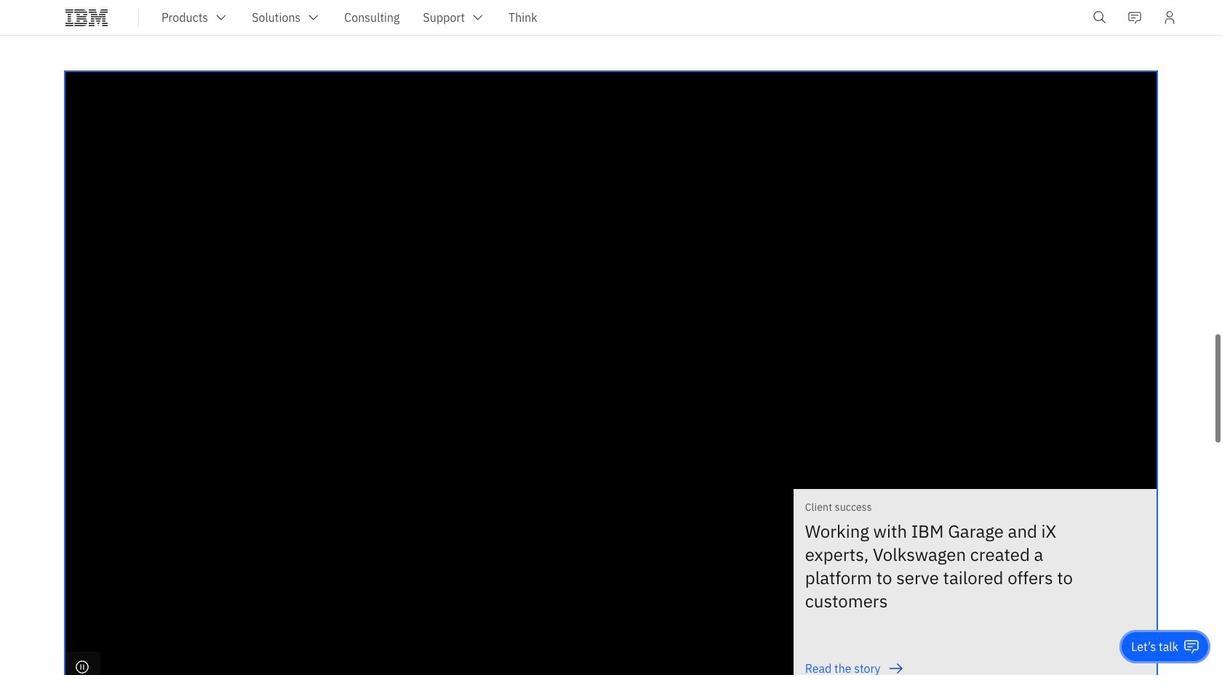 Task type: describe. For each thing, give the bounding box(es) containing it.
let's talk element
[[1132, 640, 1179, 656]]



